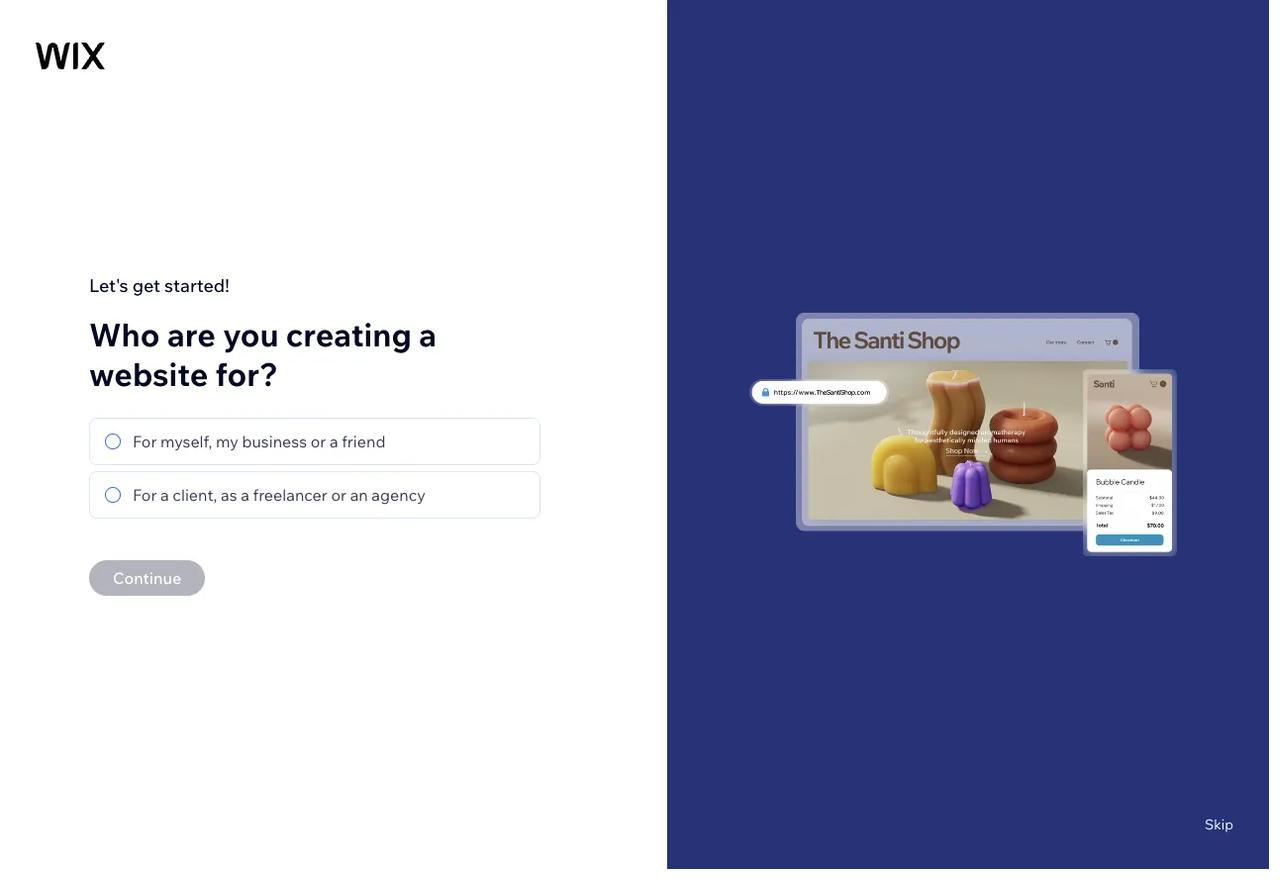 Task type: locate. For each thing, give the bounding box(es) containing it.
1 vertical spatial or
[[331, 485, 347, 505]]

2 for from the top
[[133, 485, 157, 505]]

skip
[[1205, 816, 1234, 833]]

0 vertical spatial or
[[311, 432, 326, 452]]

for left "myself,"
[[133, 432, 157, 452]]

a left friend
[[330, 432, 338, 452]]

or
[[311, 432, 326, 452], [331, 485, 347, 505]]

for left client,
[[133, 485, 157, 505]]

for for for a client, as a freelancer or an agency
[[133, 485, 157, 505]]

option group
[[89, 418, 541, 519]]

a right as
[[241, 485, 249, 505]]

a
[[419, 314, 437, 355], [330, 432, 338, 452], [161, 485, 169, 505], [241, 485, 249, 505]]

0 vertical spatial for
[[133, 432, 157, 452]]

get
[[132, 274, 160, 296]]

or right business
[[311, 432, 326, 452]]

1 horizontal spatial or
[[331, 485, 347, 505]]

business
[[242, 432, 307, 452]]

a inside who are you creating a website for?
[[419, 314, 437, 355]]

skip button
[[1205, 816, 1234, 834]]

or left an
[[331, 485, 347, 505]]

for
[[133, 432, 157, 452], [133, 485, 157, 505]]

a right creating
[[419, 314, 437, 355]]

my
[[216, 432, 239, 452]]

option group containing for myself, my business or a friend
[[89, 418, 541, 519]]

started!
[[164, 274, 230, 296]]

1 for from the top
[[133, 432, 157, 452]]

for a client, as a freelancer or an agency
[[133, 485, 426, 505]]

for myself, my business or a friend
[[133, 432, 386, 452]]

who are you creating a website for?
[[89, 314, 437, 394]]

1 vertical spatial for
[[133, 485, 157, 505]]

client,
[[173, 485, 217, 505]]

myself,
[[161, 432, 212, 452]]



Task type: vqa. For each thing, say whether or not it's contained in the screenshot.
'updated'
no



Task type: describe. For each thing, give the bounding box(es) containing it.
website
[[89, 354, 208, 394]]

friend
[[342, 432, 386, 452]]

freelancer
[[253, 485, 328, 505]]

an
[[350, 485, 368, 505]]

let's
[[89, 274, 128, 296]]

for for for myself, my business or a friend
[[133, 432, 157, 452]]

0 horizontal spatial or
[[311, 432, 326, 452]]

creating
[[286, 314, 412, 355]]

a left client,
[[161, 485, 169, 505]]

are
[[167, 314, 216, 355]]

as
[[221, 485, 237, 505]]

let's get started!
[[89, 274, 230, 296]]

for?
[[215, 354, 278, 394]]

you
[[223, 314, 279, 355]]

who
[[89, 314, 160, 355]]

agency
[[372, 485, 426, 505]]



